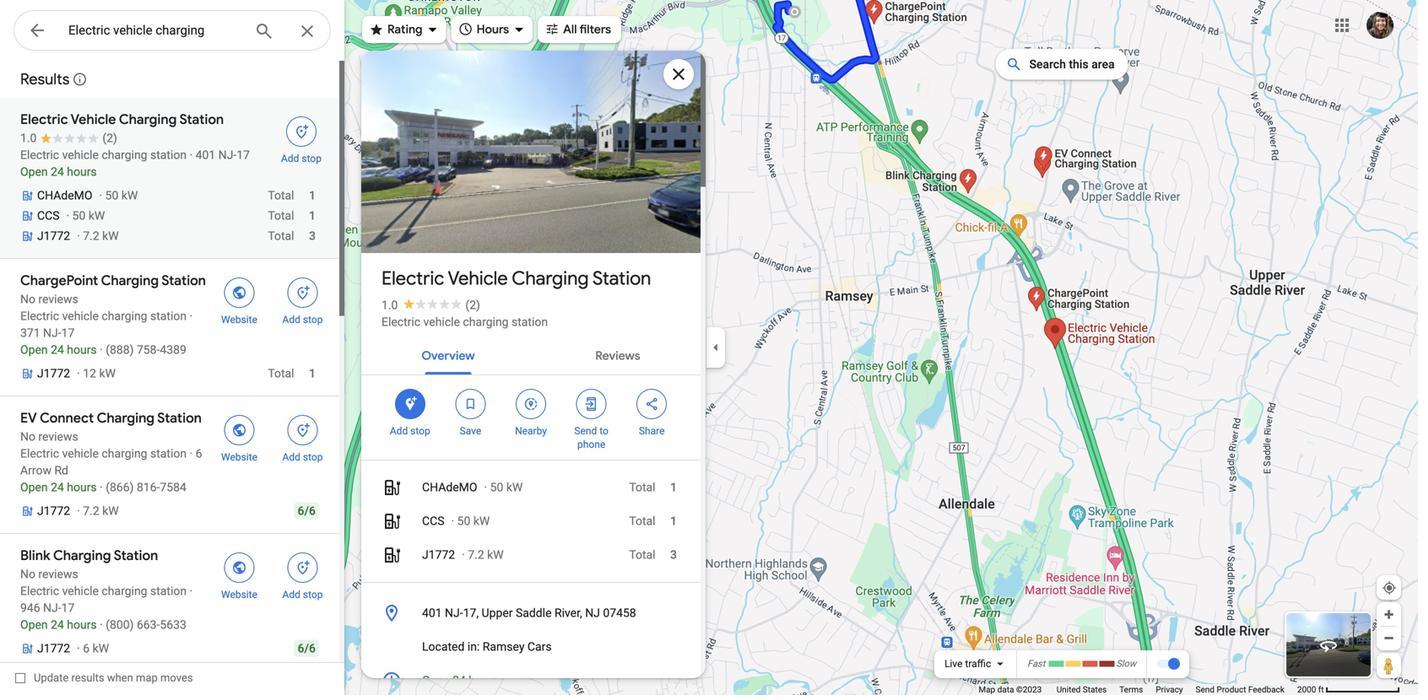 Task type: vqa. For each thing, say whether or not it's contained in the screenshot.
GOOGLE MAPS element
yes



Task type: locate. For each thing, give the bounding box(es) containing it.
0 horizontal spatial 50
[[457, 515, 471, 529]]

add stop inside actions for electric vehicle charging station region
[[390, 426, 431, 437]]

kw right 7.2
[[487, 549, 504, 562]]

2 vertical spatial total
[[629, 549, 656, 562]]

0 vertical spatial 
[[382, 476, 402, 500]]

1
[[671, 481, 677, 495], [671, 515, 677, 529]]

2 website image from the top
[[232, 423, 247, 438]]

 for ccs
[[382, 510, 402, 534]]

0 vertical spatial ·
[[484, 481, 487, 495]]

2 vertical spatial ·
[[462, 549, 465, 562]]

station
[[512, 315, 548, 329]]

charging
[[463, 315, 509, 329]]

terms
[[1120, 685, 1144, 695]]

electric inside electric vehicle charging station button
[[382, 315, 421, 329]]

map
[[979, 685, 996, 695]]

add
[[281, 153, 299, 165], [283, 314, 301, 326], [390, 426, 408, 437], [283, 452, 301, 464], [283, 589, 301, 601]]

1 horizontal spatial 50
[[490, 481, 504, 495]]

2 1 from the top
[[671, 515, 677, 529]]

website link for 3rd website image from the bottom of the "results for electric vehicle charging" feed add stop icon
[[208, 273, 271, 327]]

send for send product feedback
[[1196, 685, 1215, 695]]

stop for topmost add stop icon
[[302, 153, 322, 165]]

 for j1772
[[382, 543, 402, 568]]

send up phone
[[575, 426, 597, 437]]

2  from the top
[[382, 510, 402, 534]]

product
[[1217, 685, 1247, 695]]

Update results when map moves checkbox
[[15, 668, 193, 689]]


[[458, 20, 473, 38]]

3
[[671, 549, 677, 562]]

tab list containing overview
[[361, 334, 701, 375]]

0 horizontal spatial send
[[575, 426, 597, 437]]

1  from the top
[[382, 476, 402, 500]]

upper
[[482, 607, 513, 621]]

kw down nearby
[[507, 481, 523, 495]]

search
[[1030, 57, 1067, 71]]

overview button
[[408, 334, 489, 375]]

2 website from the top
[[221, 452, 258, 464]]

 left chademo
[[382, 476, 402, 500]]

send inside button
[[1196, 685, 1215, 695]]

2 vertical spatial website image
[[232, 561, 247, 576]]

3  from the top
[[382, 543, 402, 568]]


[[524, 395, 539, 414]]

update
[[34, 672, 69, 685]]

 rating
[[369, 20, 423, 38]]

1 vertical spatial website
[[221, 452, 258, 464]]

privacy button
[[1156, 685, 1184, 696]]

website link
[[208, 273, 271, 327], [208, 410, 271, 464], [208, 548, 271, 602]]

total for chademo · 50 kw
[[629, 481, 656, 495]]

1 vertical spatial kw
[[474, 515, 490, 529]]

feedback
[[1249, 685, 1285, 695]]

1 total from the top
[[629, 481, 656, 495]]

1 vertical spatial electric
[[382, 315, 421, 329]]

open
[[422, 674, 450, 688]]

ccs · 50 kw
[[422, 515, 490, 529]]

footer inside google maps element
[[979, 685, 1298, 696]]

50 right chademo
[[490, 481, 504, 495]]

1 website link from the top
[[208, 273, 271, 327]]

401
[[422, 607, 442, 621]]

website link for add stop image
[[208, 410, 271, 464]]

electric down the 1.0
[[382, 315, 421, 329]]

2 horizontal spatial ·
[[484, 481, 487, 495]]

kw for j1772 · 7.2 kw
[[487, 549, 504, 562]]

footer
[[979, 685, 1298, 696]]

website image
[[232, 285, 247, 301], [232, 423, 247, 438], [232, 561, 247, 576]]

0 vertical spatial send
[[575, 426, 597, 437]]

1 for chademo · 50 kw
[[671, 481, 677, 495]]

electric up 1.0 stars image
[[382, 267, 444, 291]]

3 total from the top
[[629, 549, 656, 562]]

reviews button
[[582, 334, 654, 375]]

50 right ccs
[[457, 515, 471, 529]]

3 website from the top
[[221, 589, 258, 601]]

open 24 hours button
[[361, 665, 701, 696]]

update results when map moves
[[34, 672, 193, 685]]

photo of electric vehicle charging station image
[[359, 51, 703, 253]]

website for 3rd website image from the bottom of the "results for electric vehicle charging" feed
[[221, 314, 258, 326]]

1 vertical spatial 1
[[671, 515, 677, 529]]

0 vertical spatial add stop image
[[294, 124, 309, 139]]

stop for add stop icon related to first website image from the bottom
[[303, 589, 323, 601]]

1 vertical spatial send
[[1196, 685, 1215, 695]]

3 website image from the top
[[232, 561, 247, 576]]

add stop image
[[294, 124, 309, 139], [295, 285, 310, 301], [295, 561, 310, 576]]

2 vertical spatial website
[[221, 589, 258, 601]]

1 vertical spatial 50
[[457, 515, 471, 529]]

07458
[[603, 607, 637, 621]]

 button
[[14, 10, 61, 54]]

add stop
[[281, 153, 322, 165], [283, 314, 323, 326], [390, 426, 431, 437], [283, 452, 323, 464], [283, 589, 323, 601]]

ft
[[1319, 685, 1325, 695]]

add stop button
[[269, 111, 334, 166], [271, 273, 334, 327], [271, 410, 334, 464], [271, 548, 334, 602]]


[[382, 476, 402, 500], [382, 510, 402, 534], [382, 543, 402, 568]]

charging
[[512, 267, 589, 291]]

2 vertical spatial website link
[[208, 548, 271, 602]]

slow
[[1117, 659, 1137, 670]]

2 total from the top
[[629, 515, 656, 529]]

(2)
[[466, 299, 480, 312]]

footer containing map data ©2023
[[979, 685, 1298, 696]]

1 vertical spatial total
[[629, 515, 656, 529]]

1.0
[[382, 299, 398, 312]]

1 website from the top
[[221, 314, 258, 326]]

3 website link from the top
[[208, 548, 271, 602]]

1 vertical spatial website link
[[208, 410, 271, 464]]

hours image
[[382, 671, 402, 692]]

0 vertical spatial kw
[[507, 481, 523, 495]]

chademo · 50 kw
[[422, 481, 523, 495]]

fast
[[1028, 659, 1046, 670]]

kw up 7.2
[[474, 515, 490, 529]]

1 vertical spatial 
[[382, 510, 402, 534]]

0 horizontal spatial ·
[[451, 515, 455, 529]]

to
[[600, 426, 609, 437]]

information for electric vehicle charging station region
[[361, 597, 701, 696]]

50
[[490, 481, 504, 495], [457, 515, 471, 529]]

electric vehicle charging station
[[382, 315, 548, 329]]

j1772
[[422, 549, 455, 562]]

zoom in image
[[1383, 609, 1396, 622]]

2 website link from the top
[[208, 410, 271, 464]]

rating
[[388, 22, 423, 37]]

2 electric from the top
[[382, 315, 421, 329]]

moves
[[160, 672, 193, 685]]

filters
[[580, 22, 611, 37]]

send product feedback
[[1196, 685, 1285, 695]]

add inside actions for electric vehicle charging station region
[[390, 426, 408, 437]]


[[403, 395, 418, 414]]

2 vertical spatial kw
[[487, 549, 504, 562]]

0 vertical spatial website image
[[232, 285, 247, 301]]

1 horizontal spatial ·
[[462, 549, 465, 562]]

send left product
[[1196, 685, 1215, 695]]

add stop for add stop icon related to first website image from the bottom
[[283, 589, 323, 601]]

live traffic option
[[945, 659, 992, 671]]

1 horizontal spatial send
[[1196, 685, 1215, 695]]

share
[[639, 426, 665, 437]]

2 vertical spatial 
[[382, 543, 402, 568]]

None field
[[68, 20, 241, 41]]

0 vertical spatial electric
[[382, 267, 444, 291]]

1 electric from the top
[[382, 267, 444, 291]]

1 vertical spatial add stop image
[[295, 285, 310, 301]]

add stop image
[[295, 423, 310, 438]]

1 vertical spatial ·
[[451, 515, 455, 529]]

kw for chademo · 50 kw
[[507, 481, 523, 495]]

0 vertical spatial 50
[[490, 481, 504, 495]]

· left 7.2
[[462, 549, 465, 562]]

0 vertical spatial total
[[629, 481, 656, 495]]

send product feedback button
[[1196, 685, 1285, 696]]

1 1 from the top
[[671, 481, 677, 495]]

· right chademo
[[484, 481, 487, 495]]

website link for add stop icon related to first website image from the bottom
[[208, 548, 271, 602]]

0 vertical spatial website link
[[208, 273, 271, 327]]

· right ccs
[[451, 515, 455, 529]]

·
[[484, 481, 487, 495], [451, 515, 455, 529], [462, 549, 465, 562]]

send inside send to phone
[[575, 426, 597, 437]]

map data ©2023
[[979, 685, 1044, 695]]

 hours
[[458, 20, 509, 38]]

live traffic
[[945, 659, 992, 671]]

data
[[998, 685, 1015, 695]]

2 vertical spatial add stop image
[[295, 561, 310, 576]]

website
[[221, 314, 258, 326], [221, 452, 258, 464], [221, 589, 258, 601]]

zoom out image
[[1383, 633, 1396, 645]]

· for chademo
[[484, 481, 487, 495]]

show your location image
[[1383, 581, 1398, 596]]

 left ccs
[[382, 510, 402, 534]]

©2023
[[1017, 685, 1042, 695]]

stop inside actions for electric vehicle charging station region
[[411, 426, 431, 437]]

1 vertical spatial website image
[[232, 423, 247, 438]]

nearby
[[515, 426, 547, 437]]

total for j1772 · 7.2 kw
[[629, 549, 656, 562]]

kw
[[507, 481, 523, 495], [474, 515, 490, 529], [487, 549, 504, 562]]

0 vertical spatial website
[[221, 314, 258, 326]]

total
[[629, 481, 656, 495], [629, 515, 656, 529], [629, 549, 656, 562]]

chademo
[[422, 481, 478, 495]]

 left j1772
[[382, 543, 402, 568]]

live
[[945, 659, 963, 671]]

located
[[422, 641, 465, 655]]

0 vertical spatial 1
[[671, 481, 677, 495]]

tab list
[[361, 334, 701, 375]]



Task type: describe. For each thing, give the bounding box(es) containing it.
17,
[[463, 607, 479, 621]]

results
[[71, 672, 104, 685]]

learn more about legal disclosure regarding public reviews on google maps image
[[72, 72, 87, 87]]

located in: ramsey cars
[[422, 641, 552, 655]]


[[463, 395, 478, 414]]

actions for electric vehicle charging station region
[[361, 376, 701, 460]]

reviews
[[596, 349, 641, 364]]

traffic
[[966, 659, 992, 671]]

results
[[20, 70, 70, 89]]

· for j1772
[[462, 549, 465, 562]]

located in: ramsey cars button
[[361, 631, 701, 665]]

nj-
[[445, 607, 463, 621]]

cars
[[528, 641, 552, 655]]

Electric vehicle charging field
[[14, 10, 331, 52]]

this
[[1069, 57, 1089, 71]]

overview
[[422, 349, 475, 364]]

map
[[136, 672, 158, 685]]

50 for ccs
[[457, 515, 471, 529]]

all
[[563, 22, 577, 37]]

electric for electric vehicle charging station
[[382, 267, 444, 291]]

united states button
[[1057, 685, 1107, 696]]

electric vehicle charging station
[[382, 267, 651, 291]]

· for ccs
[[451, 515, 455, 529]]

show street view coverage image
[[1377, 654, 1402, 679]]

 all filters
[[545, 20, 611, 38]]

area
[[1092, 57, 1115, 71]]

stop for add stop image
[[303, 452, 323, 464]]

street view image
[[1319, 636, 1339, 656]]

phone
[[578, 439, 606, 451]]


[[645, 395, 660, 414]]

add stop image for 3rd website image from the bottom of the "results for electric vehicle charging" feed
[[295, 285, 310, 301]]

results for electric vehicle charging feed
[[0, 59, 345, 671]]

electric vehicle charging station main content
[[359, 51, 706, 696]]

vehicle
[[424, 315, 460, 329]]

ramsey
[[483, 641, 525, 655]]

united
[[1057, 685, 1081, 695]]

total for ccs · 50 kw
[[629, 515, 656, 529]]

save
[[460, 426, 482, 437]]

station
[[593, 267, 651, 291]]

vehicle
[[448, 267, 508, 291]]


[[369, 20, 384, 38]]

send for send to phone
[[575, 426, 597, 437]]

nj
[[585, 607, 600, 621]]

united states
[[1057, 685, 1107, 695]]

tab list inside electric vehicle charging station main content
[[361, 334, 701, 375]]

collapse side panel image
[[707, 339, 725, 357]]

send to phone
[[575, 426, 609, 451]]

ccs
[[422, 515, 445, 529]]

add stop for 3rd website image from the bottom of the "results for electric vehicle charging" feed add stop icon
[[283, 314, 323, 326]]

website for 2nd website image from the top
[[221, 452, 258, 464]]

2000
[[1298, 685, 1317, 695]]

 for chademo
[[382, 476, 402, 500]]

24
[[453, 674, 466, 688]]

saddle
[[516, 607, 552, 621]]

1 website image from the top
[[232, 285, 247, 301]]

search this area button
[[996, 49, 1129, 80]]

add stop for add stop image
[[283, 452, 323, 464]]


[[27, 18, 47, 43]]

states
[[1083, 685, 1107, 695]]

1 for ccs · 50 kw
[[671, 515, 677, 529]]

 search field
[[14, 10, 331, 54]]

none field inside electric vehicle charging field
[[68, 20, 241, 41]]

website for first website image from the bottom
[[221, 589, 258, 601]]


[[584, 395, 599, 414]]

hours
[[477, 22, 509, 37]]

google account: giulia masi  
(giulia.masi@adept.ai) image
[[1367, 12, 1394, 39]]

add stop for topmost add stop icon
[[281, 153, 322, 165]]

 Show traffic  checkbox
[[1157, 658, 1181, 672]]

privacy
[[1156, 685, 1184, 695]]

google maps element
[[0, 0, 1419, 696]]

2 reviews element
[[466, 299, 480, 312]]

2000 ft button
[[1298, 685, 1401, 695]]

1.0 stars image
[[398, 299, 466, 310]]


[[545, 20, 560, 38]]

add stop image for first website image from the bottom
[[295, 561, 310, 576]]

search this area
[[1030, 57, 1115, 71]]

hours
[[469, 674, 499, 688]]

river,
[[555, 607, 582, 621]]

50 for chademo
[[490, 481, 504, 495]]

2000 ft
[[1298, 685, 1325, 695]]

electric for electric vehicle charging station
[[382, 315, 421, 329]]

stop for 3rd website image from the bottom of the "results for electric vehicle charging" feed add stop icon
[[303, 314, 323, 326]]

401 nj-17, upper saddle river, nj 07458 button
[[361, 597, 701, 631]]

kw for ccs · 50 kw
[[474, 515, 490, 529]]

open 24 hours
[[422, 674, 499, 688]]

terms button
[[1120, 685, 1144, 696]]

401 nj-17, upper saddle river, nj 07458
[[422, 607, 637, 621]]

show open hours for the week image
[[513, 674, 528, 689]]

7.2
[[468, 549, 485, 562]]

when
[[107, 672, 133, 685]]

in:
[[468, 641, 480, 655]]



